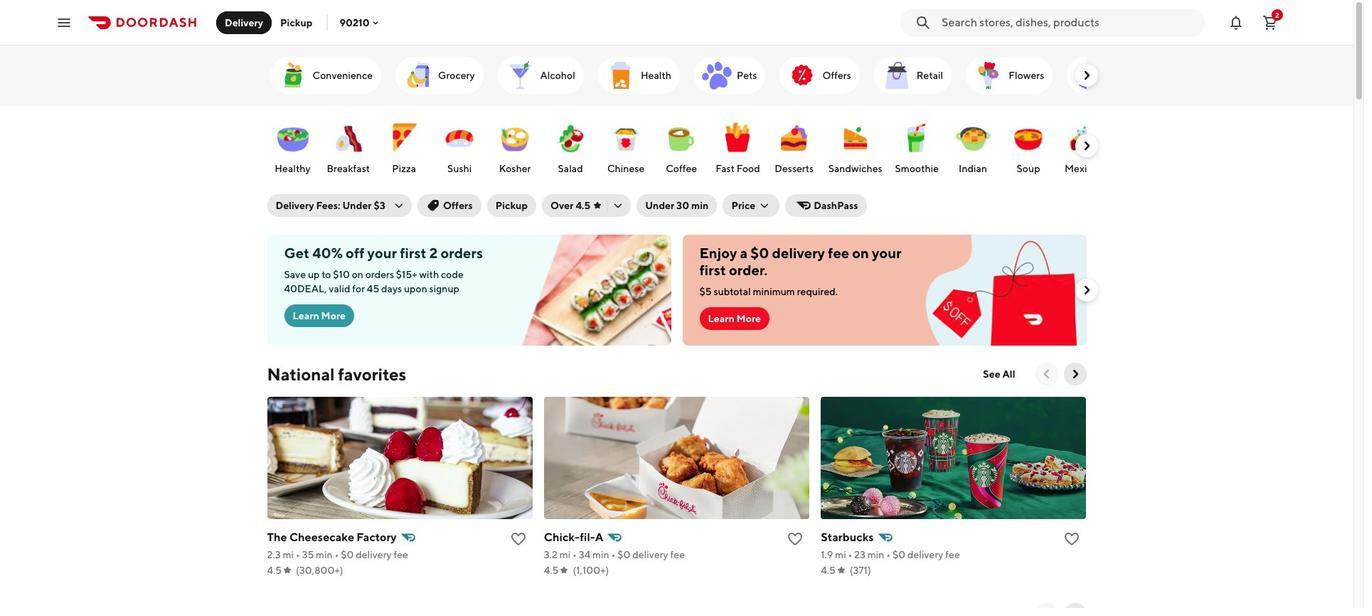 Task type: locate. For each thing, give the bounding box(es) containing it.
$10
[[333, 269, 350, 280]]

offers image
[[786, 58, 820, 93]]

retail link
[[874, 57, 952, 94]]

1 horizontal spatial learn more button
[[700, 307, 770, 330]]

on inside save up to $10 on orders $15+ with code 40deal, valid for 45 days upon signup
[[352, 269, 364, 280]]

valid
[[329, 283, 350, 295]]

grocery
[[438, 70, 475, 81]]

first
[[400, 245, 427, 261], [700, 262, 727, 278]]

see all
[[984, 369, 1016, 380]]

1 horizontal spatial your
[[873, 245, 902, 261]]

more
[[321, 310, 346, 322], [737, 313, 761, 325]]

kosher
[[499, 163, 531, 174]]

learn more down the 40deal,
[[293, 310, 346, 322]]

2 under from the left
[[646, 200, 675, 211]]

on inside enjoy a $0 delivery fee on your first order.
[[853, 245, 870, 261]]

click to add this store to your saved list image
[[510, 531, 527, 548], [787, 531, 804, 548]]

0 horizontal spatial learn more button
[[284, 305, 354, 327]]

smoothie
[[896, 163, 939, 174]]

learn more down subtotal
[[708, 313, 761, 325]]

min up (30,800+)
[[316, 549, 333, 561]]

0 horizontal spatial more
[[321, 310, 346, 322]]

min for starbucks
[[868, 549, 885, 561]]

save
[[284, 269, 306, 280]]

more down subtotal
[[737, 313, 761, 325]]

all
[[1003, 369, 1016, 380]]

3.2
[[544, 549, 558, 561]]

0 vertical spatial pickup
[[280, 17, 313, 28]]

factory
[[357, 531, 397, 544]]

2 up with
[[430, 245, 438, 261]]

notification bell image
[[1228, 14, 1245, 31]]

get 40% off your first 2 orders
[[284, 245, 483, 261]]

learn more button down subtotal
[[700, 307, 770, 330]]

1 horizontal spatial more
[[737, 313, 761, 325]]

delivery button
[[216, 11, 272, 34]]

delivery right '$0'
[[773, 245, 825, 261]]

learn down subtotal
[[708, 313, 735, 325]]

indian
[[959, 163, 988, 174]]

0 horizontal spatial your
[[368, 245, 397, 261]]

a
[[595, 531, 604, 544]]

your inside enjoy a $0 delivery fee on your first order.
[[873, 245, 902, 261]]

• right '23' on the bottom of the page
[[887, 549, 891, 561]]

0 horizontal spatial under
[[343, 200, 372, 211]]

0 vertical spatial first
[[400, 245, 427, 261]]

$​0 right 34
[[618, 549, 631, 561]]

1 vertical spatial orders
[[366, 269, 394, 280]]

delivery for the cheesecake factory
[[356, 549, 392, 561]]

orders up code
[[441, 245, 483, 261]]

1 horizontal spatial click to add this store to your saved list image
[[787, 531, 804, 548]]

mi right 1.9
[[836, 549, 847, 561]]

pickup down kosher
[[496, 200, 528, 211]]

1 horizontal spatial under
[[646, 200, 675, 211]]

with
[[419, 269, 439, 280]]

flowers
[[1009, 70, 1045, 81]]

$3
[[374, 200, 386, 211]]

learn down the 40deal,
[[293, 310, 319, 322]]

click to add this store to your saved list image left starbucks
[[787, 531, 804, 548]]

under left 30
[[646, 200, 675, 211]]

for
[[352, 283, 365, 295]]

learn for enjoy a $0 delivery fee on your first order.
[[708, 313, 735, 325]]

on down dashpass
[[853, 245, 870, 261]]

• left '23' on the bottom of the page
[[849, 549, 853, 561]]

mi
[[283, 549, 294, 561], [560, 549, 571, 561], [836, 549, 847, 561]]

2 horizontal spatial $​0
[[893, 549, 906, 561]]

0 vertical spatial on
[[853, 245, 870, 261]]

• right 34
[[612, 549, 616, 561]]

3 items, open order cart image
[[1262, 14, 1280, 31]]

• left 34
[[573, 549, 577, 561]]

price
[[732, 200, 756, 211]]

$​0 right '23' on the bottom of the page
[[893, 549, 906, 561]]

1 $​0 from the left
[[341, 549, 354, 561]]

mi right 3.2
[[560, 549, 571, 561]]

3 $​0 from the left
[[893, 549, 906, 561]]

1 vertical spatial 2
[[430, 245, 438, 261]]

• left 35
[[296, 549, 300, 561]]

3 mi from the left
[[836, 549, 847, 561]]

pickup button
[[272, 11, 321, 34], [487, 194, 537, 217]]

1 vertical spatial first
[[700, 262, 727, 278]]

0 horizontal spatial 2
[[430, 245, 438, 261]]

convenience
[[313, 70, 373, 81]]

2 mi from the left
[[560, 549, 571, 561]]

click to add this store to your saved list image for a
[[787, 531, 804, 548]]

the cheesecake factory
[[267, 531, 397, 544]]

subtotal
[[714, 286, 751, 297]]

fee
[[828, 245, 850, 261], [394, 549, 408, 561], [671, 549, 685, 561], [946, 549, 961, 561]]

0 horizontal spatial learn more
[[293, 310, 346, 322]]

required.
[[798, 286, 838, 297]]

off
[[346, 245, 365, 261]]

offers right offers image
[[823, 70, 852, 81]]

0 vertical spatial offers
[[823, 70, 852, 81]]

save up to $10 on orders $15+ with code 40deal, valid for 45 days upon signup
[[284, 269, 464, 295]]

0 horizontal spatial offers
[[443, 200, 473, 211]]

2 right notification bell image
[[1276, 10, 1280, 19]]

0 horizontal spatial $​0
[[341, 549, 354, 561]]

0 vertical spatial pickup button
[[272, 11, 321, 34]]

1 horizontal spatial 2
[[1276, 10, 1280, 19]]

click to add this store to your saved list image
[[1064, 531, 1081, 548]]

alcohol
[[541, 70, 576, 81]]

under
[[343, 200, 372, 211], [646, 200, 675, 211]]

next button of carousel image
[[1080, 139, 1094, 153], [1080, 283, 1094, 297], [1069, 367, 1083, 381]]

national
[[267, 364, 335, 384]]

delivery right 34
[[633, 549, 669, 561]]

favorites
[[338, 364, 407, 384]]

under 30 min
[[646, 200, 709, 211]]

0 horizontal spatial click to add this store to your saved list image
[[510, 531, 527, 548]]

delivery for delivery
[[225, 17, 263, 28]]

delivery inside enjoy a $0 delivery fee on your first order.
[[773, 245, 825, 261]]

4.5 inside button
[[576, 200, 591, 211]]

0 horizontal spatial learn
[[293, 310, 319, 322]]

1 mi from the left
[[283, 549, 294, 561]]

first down enjoy
[[700, 262, 727, 278]]

to
[[322, 269, 331, 280]]

orders inside save up to $10 on orders $15+ with code 40deal, valid for 45 days upon signup
[[366, 269, 394, 280]]

min right 34
[[593, 549, 610, 561]]

under inside under 30 min button
[[646, 200, 675, 211]]

1 • from the left
[[296, 549, 300, 561]]

4.5 down 1.9
[[821, 565, 836, 576]]

1 vertical spatial offers
[[443, 200, 473, 211]]

Store search: begin typing to search for stores available on DoorDash text field
[[942, 15, 1197, 30]]

1 click to add this store to your saved list image from the left
[[510, 531, 527, 548]]

4.5 down 2.3 in the left bottom of the page
[[267, 565, 282, 576]]

1.9
[[821, 549, 834, 561]]

$​0 down the cheesecake factory
[[341, 549, 354, 561]]

delivery for chick-fil-a
[[633, 549, 669, 561]]

delivery inside button
[[225, 17, 263, 28]]

1 horizontal spatial on
[[853, 245, 870, 261]]

delivery right '23' on the bottom of the page
[[908, 549, 944, 561]]

1 horizontal spatial pickup
[[496, 200, 528, 211]]

delivery
[[225, 17, 263, 28], [276, 200, 314, 211]]

min right '23' on the bottom of the page
[[868, 549, 885, 561]]

mi for chick-
[[560, 549, 571, 561]]

more down valid
[[321, 310, 346, 322]]

next button of carousel image
[[1080, 68, 1094, 83]]

the
[[267, 531, 287, 544]]

fast food
[[716, 163, 761, 174]]

2 click to add this store to your saved list image from the left
[[787, 531, 804, 548]]

0 vertical spatial delivery
[[225, 17, 263, 28]]

$0
[[751, 245, 770, 261]]

offers down sushi
[[443, 200, 473, 211]]

1 horizontal spatial learn more
[[708, 313, 761, 325]]

0 horizontal spatial orders
[[366, 269, 394, 280]]

0 vertical spatial orders
[[441, 245, 483, 261]]

fee inside enjoy a $0 delivery fee on your first order.
[[828, 245, 850, 261]]

delivery
[[773, 245, 825, 261], [356, 549, 392, 561], [633, 549, 669, 561], [908, 549, 944, 561]]

min right 30
[[692, 200, 709, 211]]

1 horizontal spatial delivery
[[276, 200, 314, 211]]

order.
[[729, 262, 768, 278]]

mi right 2.3 in the left bottom of the page
[[283, 549, 294, 561]]

min
[[692, 200, 709, 211], [316, 549, 333, 561], [593, 549, 610, 561], [868, 549, 885, 561]]

offers inside 'button'
[[443, 200, 473, 211]]

• down the cheesecake factory
[[335, 549, 339, 561]]

first inside enjoy a $0 delivery fee on your first order.
[[700, 262, 727, 278]]

orders up 45
[[366, 269, 394, 280]]

4.5 down 3.2
[[544, 565, 559, 576]]

2 $​0 from the left
[[618, 549, 631, 561]]

1 horizontal spatial $​0
[[618, 549, 631, 561]]

soup
[[1017, 163, 1041, 174]]

first up '$15+'
[[400, 245, 427, 261]]

0 vertical spatial 2
[[1276, 10, 1280, 19]]

on up the for
[[352, 269, 364, 280]]

under left $3 at the left top of the page
[[343, 200, 372, 211]]

fast
[[716, 163, 735, 174]]

1.9 mi • 23 min • $​0 delivery fee
[[821, 549, 961, 561]]

0 horizontal spatial mi
[[283, 549, 294, 561]]

learn more
[[293, 310, 346, 322], [708, 313, 761, 325]]

fee for chick-fil-a
[[671, 549, 685, 561]]

1 vertical spatial delivery
[[276, 200, 314, 211]]

1 horizontal spatial learn
[[708, 313, 735, 325]]

fee for the cheesecake factory
[[394, 549, 408, 561]]

1 vertical spatial on
[[352, 269, 364, 280]]

chinese
[[608, 163, 645, 174]]

learn more button for a
[[700, 307, 770, 330]]

$​0 for factory
[[341, 549, 354, 561]]

click to add this store to your saved list image left 'chick-'
[[510, 531, 527, 548]]

3 • from the left
[[573, 549, 577, 561]]

2 your from the left
[[873, 245, 902, 261]]

1 vertical spatial pickup button
[[487, 194, 537, 217]]

0 horizontal spatial delivery
[[225, 17, 263, 28]]

your
[[368, 245, 397, 261], [873, 245, 902, 261]]

1 horizontal spatial mi
[[560, 549, 571, 561]]

2 inside "button"
[[1276, 10, 1280, 19]]

over 4.5 button
[[542, 194, 631, 217]]

0 horizontal spatial on
[[352, 269, 364, 280]]

delivery down factory
[[356, 549, 392, 561]]

see all link
[[975, 363, 1024, 386]]

1 horizontal spatial offers
[[823, 70, 852, 81]]

pickup button up convenience icon
[[272, 11, 321, 34]]

desserts
[[775, 163, 814, 174]]

pickup right delivery button
[[280, 17, 313, 28]]

$15+
[[396, 269, 418, 280]]

min inside button
[[692, 200, 709, 211]]

1 vertical spatial pickup
[[496, 200, 528, 211]]

2.3 mi • 35 min • $​0 delivery fee
[[267, 549, 408, 561]]

national favorites link
[[267, 363, 407, 386]]

34
[[579, 549, 591, 561]]

dashpass
[[814, 200, 859, 211]]

2.3
[[267, 549, 281, 561]]

signup
[[429, 283, 460, 295]]

health image
[[604, 58, 638, 93]]

1 horizontal spatial first
[[700, 262, 727, 278]]

grocery link
[[396, 57, 484, 94]]

2 horizontal spatial mi
[[836, 549, 847, 561]]

4.5 for chick-fil-a
[[544, 565, 559, 576]]

learn more button down the 40deal,
[[284, 305, 354, 327]]

fil-
[[580, 531, 595, 544]]

4.5 right the over
[[576, 200, 591, 211]]

2 • from the left
[[335, 549, 339, 561]]

pickup button down kosher
[[487, 194, 537, 217]]

0 horizontal spatial first
[[400, 245, 427, 261]]

learn more for a
[[708, 313, 761, 325]]

alcohol image
[[504, 58, 538, 93]]

2
[[1276, 10, 1280, 19], [430, 245, 438, 261]]



Task type: vqa. For each thing, say whether or not it's contained in the screenshot.
35
yes



Task type: describe. For each thing, give the bounding box(es) containing it.
4.5 for the cheesecake factory
[[267, 565, 282, 576]]

$​0 for a
[[618, 549, 631, 561]]

learn more button for 40%
[[284, 305, 354, 327]]

(1,100+)
[[573, 565, 609, 576]]

1 vertical spatial next button of carousel image
[[1080, 283, 1094, 297]]

2 button
[[1257, 8, 1285, 37]]

0 horizontal spatial pickup button
[[272, 11, 321, 34]]

convenience image
[[276, 58, 310, 93]]

health link
[[598, 57, 680, 94]]

pets link
[[695, 57, 766, 94]]

delivery fees: under $3
[[276, 200, 386, 211]]

minimum
[[753, 286, 796, 297]]

cheesecake
[[290, 531, 354, 544]]

35
[[302, 549, 314, 561]]

dashpass button
[[786, 194, 867, 217]]

up
[[308, 269, 320, 280]]

mi for the
[[283, 549, 294, 561]]

delivery for delivery fees: under $3
[[276, 200, 314, 211]]

1 horizontal spatial pickup button
[[487, 194, 537, 217]]

more for 40%
[[321, 310, 346, 322]]

sushi
[[448, 163, 472, 174]]

convenience link
[[270, 57, 381, 94]]

breakfast
[[327, 163, 370, 174]]

flowers link
[[967, 57, 1053, 94]]

retail image
[[880, 58, 914, 93]]

coffee
[[666, 163, 697, 174]]

40deal,
[[284, 283, 327, 295]]

open menu image
[[56, 14, 73, 31]]

catering image
[[1073, 58, 1108, 93]]

get
[[284, 245, 310, 261]]

a
[[740, 245, 748, 261]]

more for a
[[737, 313, 761, 325]]

under 30 min button
[[637, 194, 718, 217]]

3.2 mi • 34 min • $​0 delivery fee
[[544, 549, 685, 561]]

fees:
[[316, 200, 341, 211]]

6 • from the left
[[887, 549, 891, 561]]

pizza
[[392, 163, 416, 174]]

starbucks
[[821, 531, 874, 544]]

1 under from the left
[[343, 200, 372, 211]]

mexican
[[1065, 163, 1104, 174]]

learn more for 40%
[[293, 310, 346, 322]]

health
[[641, 70, 672, 81]]

over 4.5
[[551, 200, 591, 211]]

90210
[[340, 17, 370, 28]]

national favorites
[[267, 364, 407, 384]]

enjoy a $0 delivery fee on your first order.
[[700, 245, 902, 278]]

2 vertical spatial next button of carousel image
[[1069, 367, 1083, 381]]

see
[[984, 369, 1001, 380]]

grocery image
[[401, 58, 436, 93]]

days
[[381, 283, 402, 295]]

pets
[[737, 70, 757, 81]]

sandwiches
[[829, 163, 883, 174]]

min for the cheesecake factory
[[316, 549, 333, 561]]

45
[[367, 283, 379, 295]]

healthy
[[275, 163, 311, 174]]

enjoy
[[700, 245, 738, 261]]

min for chick-fil-a
[[593, 549, 610, 561]]

23
[[855, 549, 866, 561]]

salad
[[558, 163, 583, 174]]

(30,800+)
[[296, 565, 343, 576]]

1 your from the left
[[368, 245, 397, 261]]

fee for starbucks
[[946, 549, 961, 561]]

chick-fil-a
[[544, 531, 604, 544]]

food
[[737, 163, 761, 174]]

learn for get 40% off your first 2 orders
[[293, 310, 319, 322]]

flowers image
[[972, 58, 1006, 93]]

click to add this store to your saved list image for factory
[[510, 531, 527, 548]]

0 vertical spatial next button of carousel image
[[1080, 139, 1094, 153]]

retail
[[917, 70, 944, 81]]

(371)
[[850, 565, 872, 576]]

previous button of carousel image
[[1040, 367, 1054, 381]]

5 • from the left
[[849, 549, 853, 561]]

offers link
[[780, 57, 860, 94]]

$5 subtotal minimum required.
[[700, 286, 838, 297]]

upon
[[404, 283, 428, 295]]

delivery for starbucks
[[908, 549, 944, 561]]

price button
[[723, 194, 780, 217]]

code
[[441, 269, 464, 280]]

offers button
[[418, 194, 482, 217]]

$5
[[700, 286, 712, 297]]

pets image
[[700, 58, 734, 93]]

over
[[551, 200, 574, 211]]

30
[[677, 200, 690, 211]]

40%
[[313, 245, 343, 261]]

4 • from the left
[[612, 549, 616, 561]]

90210 button
[[340, 17, 381, 28]]

chick-
[[544, 531, 580, 544]]

4.5 for starbucks
[[821, 565, 836, 576]]

1 horizontal spatial orders
[[441, 245, 483, 261]]

0 horizontal spatial pickup
[[280, 17, 313, 28]]



